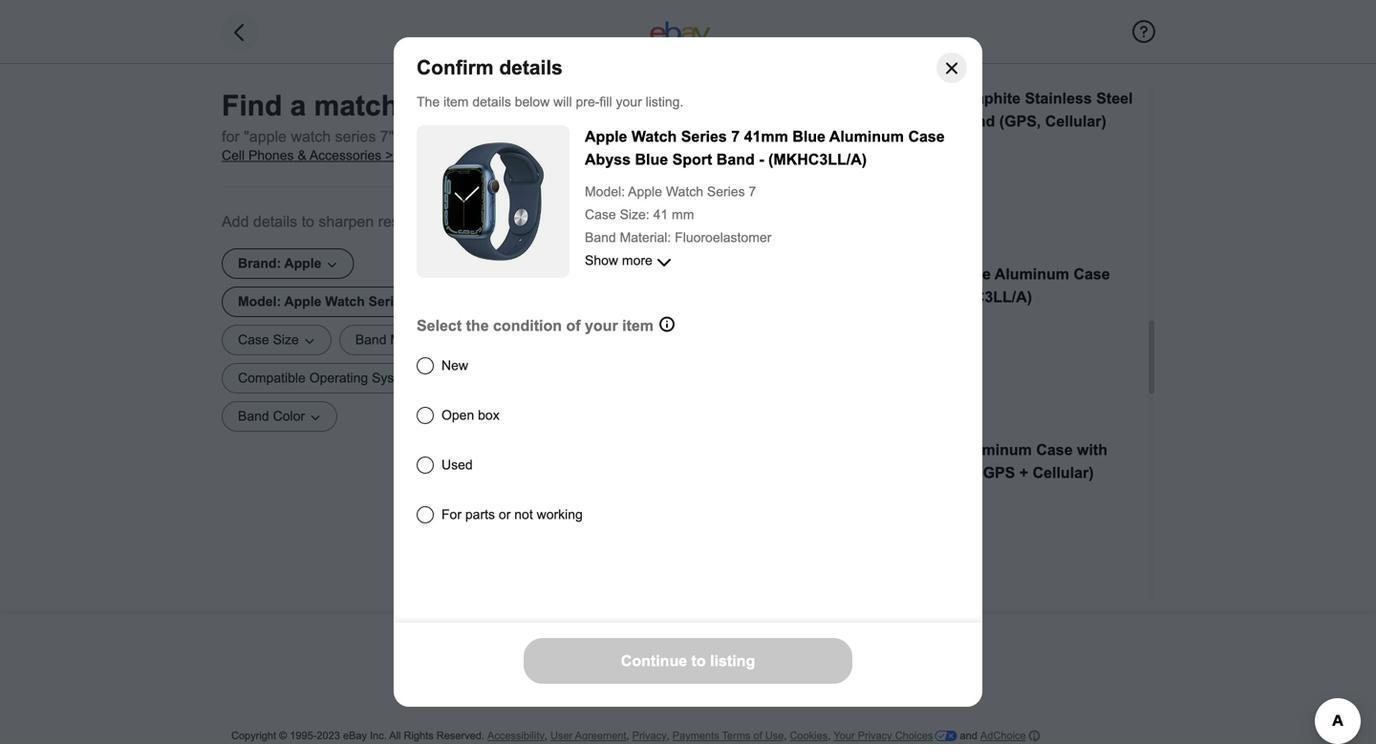 Task type: vqa. For each thing, say whether or not it's contained in the screenshot.
RESERVED.
yes



Task type: locate. For each thing, give the bounding box(es) containing it.
band inside apple watch series 7 45mm graphite stainless steel case with abyss blue sport band (gps, cellular) (‎mkjh3ll/a)
[[957, 113, 996, 130]]

apple up "41"
[[628, 184, 663, 199]]

user agreement link
[[551, 730, 627, 743]]

1 vertical spatial item
[[623, 317, 654, 335]]

show
[[585, 253, 619, 268]]

1 vertical spatial cellular)
[[1033, 465, 1094, 482]]

watch inside apple watch series 7 45mm graphite stainless steel case with abyss blue sport band (gps, cellular) (‎mkjh3ll/a)
[[797, 90, 843, 107]]

apple
[[751, 90, 793, 107], [585, 128, 628, 145], [794, 169, 828, 184], [628, 184, 663, 199], [751, 266, 793, 283], [751, 442, 793, 459]]

2 45mm from the top
[[910, 442, 954, 459]]

abyss inside apple watch series 7 45mm graphite stainless steel case with abyss blue sport band (gps, cellular) (‎mkjh3ll/a)
[[826, 113, 872, 130]]

1 horizontal spatial mm
[[838, 192, 860, 207]]

below
[[515, 95, 550, 109]]

watch inside apple watch series 7 45mm aluminum case with sport band - starlight, regular (gps + cellular) (mkj83ll/a)
[[797, 442, 843, 459]]

pre-
[[576, 95, 600, 109]]

not
[[515, 508, 533, 522]]

45mm left graphite
[[910, 90, 954, 107]]

mm right "41"
[[672, 207, 695, 222]]

model: down (‎mkjh3ll/a)
[[751, 169, 791, 184]]

cell
[[222, 148, 245, 163]]

1 vertical spatial aluminum
[[995, 266, 1070, 283]]

abyss down 'fluoroelastomer'
[[751, 289, 796, 306]]

1 vertical spatial your
[[585, 317, 618, 335]]

45mm
[[910, 90, 954, 107], [910, 442, 954, 459]]

apple down 'fluoroelastomer'
[[751, 266, 793, 283]]

mm inside model: apple watch series 7 case size: 45 mm
[[838, 192, 860, 207]]

>
[[386, 148, 393, 163]]

ebay
[[343, 730, 367, 742]]

cellular) inside apple watch series 7 45mm aluminum case with sport band - starlight, regular (gps + cellular) (mkj83ll/a)
[[1033, 465, 1094, 482]]

aluminum inside confirm details dialog
[[830, 128, 905, 145]]

41
[[654, 207, 669, 222]]

, left your
[[828, 730, 831, 742]]

continue
[[628, 643, 689, 660], [621, 653, 688, 670]]

model: inside model: apple watch series 7 case size: 41 mm band material: fluoroelastomer show more
[[585, 184, 625, 199]]

1 vertical spatial 45mm
[[910, 442, 954, 459]]

apple up 45
[[794, 169, 828, 184]]

0 horizontal spatial with
[[791, 113, 822, 130]]

to inside confirm details dialog
[[692, 653, 706, 670]]

sport
[[913, 113, 953, 130], [673, 151, 713, 168], [838, 289, 878, 306], [751, 465, 791, 482]]

apple inside model: apple watch series 7 case size: 41 mm band material: fluoroelastomer show more
[[628, 184, 663, 199]]

privacy right your
[[858, 730, 893, 742]]

privacy link
[[633, 730, 667, 743]]

(gps
[[978, 465, 1016, 482]]

1 vertical spatial of
[[754, 730, 763, 742]]

7 inside apple watch series 7 45mm graphite stainless steel case with abyss blue sport band (gps, cellular) (‎mkjh3ll/a)
[[897, 90, 906, 107]]

continue to listing inside confirm details dialog
[[621, 653, 756, 670]]

choices
[[896, 730, 934, 742]]

add
[[222, 213, 249, 230]]

aluminum
[[830, 128, 905, 145], [995, 266, 1070, 283], [958, 442, 1033, 459]]

45mm for sport
[[910, 90, 954, 107]]

details for confirm details
[[499, 56, 563, 79]]

abyss down "fill"
[[585, 151, 631, 168]]

- inside confirm details dialog
[[759, 151, 765, 168]]

2 vertical spatial -
[[837, 465, 842, 482]]

0 vertical spatial details
[[499, 56, 563, 79]]

parts
[[466, 508, 495, 522]]

item down more
[[623, 317, 654, 335]]

case inside apple watch series 7 45mm aluminum case with sport band - starlight, regular (gps + cellular) (mkj83ll/a)
[[1037, 442, 1073, 459]]

adchoice link
[[981, 730, 1041, 744]]

the
[[417, 95, 440, 109]]

size: up material:
[[620, 207, 650, 222]]

listing inside confirm details dialog
[[711, 653, 756, 670]]

smart
[[397, 148, 433, 163]]

1 horizontal spatial with
[[1078, 442, 1108, 459]]

of right condition
[[566, 317, 581, 335]]

details up below
[[499, 56, 563, 79]]

cellular) down stainless
[[1046, 113, 1107, 130]]

for
[[222, 128, 240, 145]]

1 horizontal spatial privacy
[[858, 730, 893, 742]]

"apple
[[244, 128, 287, 145]]

2 vertical spatial details
[[253, 213, 298, 230]]

- inside apple watch series 7 45mm aluminum case with sport band - starlight, regular (gps + cellular) (mkj83ll/a)
[[837, 465, 842, 482]]

1 horizontal spatial -
[[837, 465, 842, 482]]

mm right 45
[[838, 192, 860, 207]]

0 vertical spatial item
[[444, 95, 469, 109]]

item right the
[[444, 95, 469, 109]]

1 vertical spatial abyss
[[585, 151, 631, 168]]

apple watch series 7 41mm blue aluminum case abyss blue sport band - (mkhc3ll/a) inside confirm details dialog
[[585, 128, 945, 168]]

1 horizontal spatial model:
[[751, 169, 791, 184]]

privacy left the 'payments'
[[633, 730, 667, 742]]

0 vertical spatial cellular)
[[1046, 113, 1107, 130]]

series
[[847, 90, 893, 107], [681, 128, 727, 145], [873, 169, 911, 184], [707, 184, 745, 199], [847, 266, 893, 283], [847, 442, 893, 459]]

blue
[[876, 113, 909, 130], [793, 128, 826, 145], [635, 151, 668, 168], [958, 266, 991, 283], [801, 289, 834, 306]]

1 privacy from the left
[[633, 730, 667, 742]]

5 , from the left
[[828, 730, 831, 742]]

size: for 45
[[786, 192, 815, 207]]

2 horizontal spatial -
[[925, 289, 930, 306]]

details down the confirm details
[[473, 95, 511, 109]]

, left cookies
[[784, 730, 787, 742]]

sport inside confirm details dialog
[[673, 151, 713, 168]]

size: inside model: apple watch series 7 case size: 41 mm band material: fluoroelastomer show more
[[620, 207, 650, 222]]

0 vertical spatial 41mm
[[744, 128, 789, 145]]

45mm up regular
[[910, 442, 954, 459]]

2 vertical spatial aluminum
[[958, 442, 1033, 459]]

2 privacy from the left
[[858, 730, 893, 742]]

(mkhc3ll/a)
[[769, 151, 867, 168], [934, 289, 1033, 306]]

cellular) for stainless
[[1046, 113, 1107, 130]]

41mm
[[744, 128, 789, 145], [910, 266, 954, 283]]

size: left 45
[[786, 192, 815, 207]]

band
[[957, 113, 996, 130], [717, 151, 755, 168], [585, 230, 616, 245], [882, 289, 921, 306], [795, 465, 833, 482]]

1 horizontal spatial abyss
[[751, 289, 796, 306]]

0 horizontal spatial abyss
[[585, 151, 631, 168]]

, left user
[[545, 730, 548, 742]]

your
[[616, 95, 642, 109], [585, 317, 618, 335]]

watch up "41"
[[666, 184, 704, 199]]

-
[[759, 151, 765, 168], [925, 289, 930, 306], [837, 465, 842, 482]]

0 vertical spatial abyss
[[826, 113, 872, 130]]

watch
[[797, 90, 843, 107], [632, 128, 677, 145], [832, 169, 869, 184], [666, 184, 704, 199], [797, 266, 843, 283], [797, 442, 843, 459]]

0 vertical spatial of
[[566, 317, 581, 335]]

size:
[[786, 192, 815, 207], [620, 207, 650, 222]]

new
[[442, 359, 469, 373]]

abyss inside button
[[751, 289, 796, 306]]

0 horizontal spatial (mkhc3ll/a)
[[769, 151, 867, 168]]

mm for 41
[[672, 207, 695, 222]]

model: apple watch series 7 case size: 45 mm
[[751, 169, 922, 207]]

size: inside model: apple watch series 7 case size: 45 mm
[[786, 192, 815, 207]]

2 vertical spatial abyss
[[751, 289, 796, 306]]

band inside model: apple watch series 7 case size: 41 mm band material: fluoroelastomer show more
[[585, 230, 616, 245]]

1 horizontal spatial item
[[623, 317, 654, 335]]

for
[[442, 508, 462, 522]]

item
[[444, 95, 469, 109], [623, 317, 654, 335]]

select
[[417, 317, 462, 335]]

apple watch series 7 45mm aluminum case with sport band - starlight, regular (gps + cellular) (mkj83ll/a) button
[[582, 439, 1140, 592]]

your right "fill"
[[616, 95, 642, 109]]

0 vertical spatial with
[[791, 113, 822, 130]]

apple down "fill"
[[585, 128, 628, 145]]

apple inside button
[[751, 266, 793, 283]]

mm inside model: apple watch series 7 case size: 41 mm band material: fluoroelastomer show more
[[672, 207, 695, 222]]

1 vertical spatial (mkhc3ll/a)
[[934, 289, 1033, 306]]

1 horizontal spatial 41mm
[[910, 266, 954, 283]]

adchoice
[[981, 730, 1027, 742]]

2023
[[317, 730, 340, 742]]

mm
[[838, 192, 860, 207], [672, 207, 695, 222]]

1 45mm from the top
[[910, 90, 954, 107]]

add details group
[[222, 249, 552, 440]]

show more button
[[585, 251, 672, 271]]

model: inside model: apple watch series 7 case size: 45 mm
[[751, 169, 791, 184]]

1 vertical spatial 41mm
[[910, 266, 954, 283]]

0 vertical spatial 45mm
[[910, 90, 954, 107]]

45mm for regular
[[910, 442, 954, 459]]

your down show
[[585, 317, 618, 335]]

to
[[302, 213, 315, 230], [693, 643, 706, 660], [692, 653, 706, 670]]

0 horizontal spatial of
[[566, 317, 581, 335]]

7 inside apple watch series 7 45mm aluminum case with sport band - starlight, regular (gps + cellular) (mkj83ll/a)
[[897, 442, 906, 459]]

apple inside apple watch series 7 45mm aluminum case with sport band - starlight, regular (gps + cellular) (mkj83ll/a)
[[751, 442, 793, 459]]

listing
[[710, 643, 749, 660], [711, 653, 756, 670]]

7 inside model: apple watch series 7 case size: 45 mm
[[915, 169, 922, 184]]

0 vertical spatial -
[[759, 151, 765, 168]]

0 horizontal spatial model:
[[585, 184, 625, 199]]

, left privacy link
[[627, 730, 630, 742]]

0 horizontal spatial size:
[[620, 207, 650, 222]]

0 horizontal spatial mm
[[672, 207, 695, 222]]

apple watch series 7 41mm blue aluminum case abyss blue sport band - (mkhc3ll/a) inside button
[[751, 266, 1111, 306]]

reserved.
[[437, 730, 485, 742]]

0 vertical spatial (mkhc3ll/a)
[[769, 151, 867, 168]]

45mm inside apple watch series 7 45mm graphite stainless steel case with abyss blue sport band (gps, cellular) (‎mkjh3ll/a)
[[910, 90, 954, 107]]

41mm inside confirm details dialog
[[744, 128, 789, 145]]

watch up 45
[[832, 169, 869, 184]]

band inside button
[[882, 289, 921, 306]]

with inside apple watch series 7 45mm aluminum case with sport band - starlight, regular (gps + cellular) (mkj83ll/a)
[[1078, 442, 1108, 459]]

1 vertical spatial with
[[1078, 442, 1108, 459]]

cellular) inside apple watch series 7 45mm graphite stainless steel case with abyss blue sport band (gps, cellular) (‎mkjh3ll/a)
[[1046, 113, 1107, 130]]

of left use
[[754, 730, 763, 742]]

watch down 45
[[797, 266, 843, 283]]

model: for model: apple watch series 7 case size: 45 mm
[[751, 169, 791, 184]]

45mm inside apple watch series 7 45mm aluminum case with sport band - starlight, regular (gps + cellular) (mkj83ll/a)
[[910, 442, 954, 459]]

apple up the (mkj83ll/a)
[[751, 442, 793, 459]]

sport inside button
[[838, 289, 878, 306]]

0 horizontal spatial -
[[759, 151, 765, 168]]

watch up the (mkj83ll/a)
[[797, 442, 843, 459]]

0 horizontal spatial privacy
[[633, 730, 667, 742]]

0 vertical spatial aluminum
[[830, 128, 905, 145]]

,
[[545, 730, 548, 742], [627, 730, 630, 742], [667, 730, 670, 742], [784, 730, 787, 742], [828, 730, 831, 742]]

apple watch series 7 41mm blue aluminum case abyss blue sport band - (mkhc3ll/a)
[[585, 128, 945, 168], [751, 266, 1111, 306]]

1 vertical spatial apple watch series 7 41mm blue aluminum case abyss blue sport band - (mkhc3ll/a)
[[751, 266, 1111, 306]]

0 horizontal spatial 41mm
[[744, 128, 789, 145]]

case
[[751, 113, 787, 130], [909, 128, 945, 145], [751, 192, 782, 207], [585, 207, 616, 222], [1074, 266, 1111, 283], [1037, 442, 1073, 459]]

continue to listing button
[[524, 630, 853, 673], [524, 639, 853, 685]]

apple up (‎mkjh3ll/a)
[[751, 90, 793, 107]]

watch up (‎mkjh3ll/a)
[[797, 90, 843, 107]]

with
[[791, 113, 822, 130], [1078, 442, 1108, 459]]

0 vertical spatial apple watch series 7 41mm blue aluminum case abyss blue sport band - (mkhc3ll/a)
[[585, 128, 945, 168]]

abyss up (‎mkjh3ll/a)
[[826, 113, 872, 130]]

cellular) right "+"
[[1033, 465, 1094, 482]]

1 vertical spatial details
[[473, 95, 511, 109]]

2 continue to listing button from the top
[[524, 639, 853, 685]]

abyss
[[826, 113, 872, 130], [585, 151, 631, 168], [751, 289, 796, 306]]

41mm inside button
[[910, 266, 954, 283]]

1 horizontal spatial size:
[[786, 192, 815, 207]]

1 vertical spatial -
[[925, 289, 930, 306]]

1 , from the left
[[545, 730, 548, 742]]

find
[[222, 90, 282, 122]]

1 horizontal spatial (mkhc3ll/a)
[[934, 289, 1033, 306]]

model: up material:
[[585, 184, 625, 199]]

details right the add
[[253, 213, 298, 230]]

continue to listing button inside confirm details dialog
[[524, 639, 853, 685]]

1 continue to listing button from the top
[[524, 630, 853, 673]]

add details to sharpen results
[[222, 213, 423, 230]]

condition
[[493, 317, 562, 335]]

confirm details dialog
[[0, 0, 1377, 745]]

details
[[499, 56, 563, 79], [473, 95, 511, 109], [253, 213, 298, 230]]

continue to listing
[[628, 643, 749, 660], [621, 653, 756, 670]]

7 inside model: apple watch series 7 case size: 41 mm band material: fluoroelastomer show more
[[749, 184, 757, 199]]

2 horizontal spatial abyss
[[826, 113, 872, 130]]

, left the 'payments'
[[667, 730, 670, 742]]

listing up the terms
[[711, 653, 756, 670]]



Task type: describe. For each thing, give the bounding box(es) containing it.
size: for 41
[[620, 207, 650, 222]]

and
[[960, 730, 978, 742]]

select the condition of your item
[[417, 317, 654, 335]]

material:
[[620, 230, 671, 245]]

2 , from the left
[[627, 730, 630, 742]]

series
[[335, 128, 376, 145]]

1 horizontal spatial of
[[754, 730, 763, 742]]

+
[[1020, 465, 1029, 482]]

use
[[766, 730, 784, 742]]

box
[[478, 408, 500, 423]]

45
[[819, 192, 834, 207]]

steel
[[1097, 90, 1133, 107]]

series inside apple watch series 7 45mm aluminum case with sport band - starlight, regular (gps + cellular) (mkj83ll/a)
[[847, 442, 893, 459]]

fill
[[600, 95, 613, 109]]

and adchoice
[[958, 730, 1027, 742]]

confirm details
[[417, 56, 563, 79]]

all
[[389, 730, 401, 742]]

(mkhc3ll/a) inside confirm details dialog
[[769, 151, 867, 168]]

cookies
[[790, 730, 828, 742]]

watch down listing. at the left top of page
[[632, 128, 677, 145]]

working
[[537, 508, 583, 522]]

confirm
[[417, 56, 494, 79]]

apple watch series 7 41mm blue aluminum case abyss blue sport band - (mkhc3ll/a) button
[[582, 263, 1140, 416]]

©
[[279, 730, 287, 742]]

watch inside model: apple watch series 7 case size: 45 mm
[[832, 169, 869, 184]]

details for add details to sharpen results
[[253, 213, 298, 230]]

7 inside button
[[897, 266, 906, 283]]

(gps,
[[1000, 113, 1042, 130]]

starlight,
[[847, 465, 913, 482]]

user
[[551, 730, 573, 742]]

- inside "apple watch series 7 41mm blue aluminum case abyss blue sport band - (mkhc3ll/a)" button
[[925, 289, 930, 306]]

your privacy choices link
[[834, 730, 958, 743]]

case inside model: apple watch series 7 case size: 41 mm band material: fluoroelastomer show more
[[585, 207, 616, 222]]

apple watch series 7 45mm aluminum case with sport band - starlight, regular (gps + cellular) (mkj83ll/a)
[[751, 442, 1108, 505]]

apple inside model: apple watch series 7 case size: 45 mm
[[794, 169, 828, 184]]

watch inside "apple watch series 7 41mm blue aluminum case abyss blue sport band - (mkhc3ll/a)" button
[[797, 266, 843, 283]]

sport inside apple watch series 7 45mm aluminum case with sport band - starlight, regular (gps + cellular) (mkj83ll/a)
[[751, 465, 791, 482]]

(mkhc3ll/a) inside "apple watch series 7 41mm blue aluminum case abyss blue sport band - (mkhc3ll/a)" button
[[934, 289, 1033, 306]]

listing.
[[646, 95, 684, 109]]

more
[[622, 253, 653, 268]]

cookies link
[[790, 730, 828, 743]]

(‎mkjh3ll/a)
[[751, 136, 847, 153]]

or
[[499, 508, 511, 522]]

abyss inside confirm details dialog
[[585, 151, 631, 168]]

watch
[[291, 128, 331, 145]]

your
[[834, 730, 855, 742]]

continue inside confirm details dialog
[[621, 653, 688, 670]]

find a match for "apple watch series 7" cell phones & accessories > smart watches
[[222, 90, 488, 163]]

0 vertical spatial your
[[616, 95, 642, 109]]

apple watch series 7 45mm graphite stainless steel case with abyss blue sport band (gps, cellular) (‎mkjh3ll/a)
[[751, 90, 1133, 153]]

the
[[466, 317, 489, 335]]

aluminum inside "apple watch series 7 41mm blue aluminum case abyss blue sport band - (mkhc3ll/a)" button
[[995, 266, 1070, 283]]

cell phones & accessories > smart watches button
[[222, 148, 488, 164]]

series inside model: apple watch series 7 case size: 45 mm
[[873, 169, 911, 184]]

accessories
[[310, 148, 382, 163]]

aluminum inside apple watch series 7 45mm aluminum case with sport band - starlight, regular (gps + cellular) (mkj83ll/a)
[[958, 442, 1033, 459]]

sport inside apple watch series 7 45mm graphite stainless steel case with abyss blue sport band (gps, cellular) (‎mkjh3ll/a)
[[913, 113, 953, 130]]

model: apple watch series 7 case size: 41 mm band material: fluoroelastomer show more
[[585, 184, 772, 268]]

listing up payments terms of use link
[[710, 643, 749, 660]]

accessibility link
[[488, 730, 545, 743]]

case inside model: apple watch series 7 case size: 45 mm
[[751, 192, 782, 207]]

watch inside model: apple watch series 7 case size: 41 mm band material: fluoroelastomer show more
[[666, 184, 704, 199]]

a
[[290, 90, 306, 122]]

accessibility
[[488, 730, 545, 742]]

phones
[[249, 148, 294, 163]]

copyright
[[231, 730, 276, 742]]

regular
[[917, 465, 974, 482]]

open box
[[442, 408, 500, 423]]

1995-
[[290, 730, 317, 742]]

&
[[298, 148, 307, 163]]

terms
[[722, 730, 751, 742]]

case inside apple watch series 7 45mm graphite stainless steel case with abyss blue sport band (gps, cellular) (‎mkjh3ll/a)
[[751, 113, 787, 130]]

watches
[[436, 148, 488, 163]]

used
[[442, 458, 473, 473]]

payments
[[673, 730, 720, 742]]

7"
[[380, 128, 394, 145]]

inc.
[[370, 730, 387, 742]]

fluoroelastomer
[[675, 230, 772, 245]]

band inside apple watch series 7 45mm aluminum case with sport band - starlight, regular (gps + cellular) (mkj83ll/a)
[[795, 465, 833, 482]]

blue inside apple watch series 7 45mm graphite stainless steel case with abyss blue sport band (gps, cellular) (‎mkjh3ll/a)
[[876, 113, 909, 130]]

stainless
[[1025, 90, 1093, 107]]

4 , from the left
[[784, 730, 787, 742]]

series inside "apple watch series 7 41mm blue aluminum case abyss blue sport band - (mkhc3ll/a)" button
[[847, 266, 893, 283]]

match
[[314, 90, 399, 122]]

the item details below will pre-fill your listing.
[[417, 95, 684, 109]]

case inside button
[[1074, 266, 1111, 283]]

3 , from the left
[[667, 730, 670, 742]]

for parts or not working
[[442, 508, 583, 522]]

0 horizontal spatial item
[[444, 95, 469, 109]]

results
[[378, 213, 423, 230]]

payments terms of use link
[[673, 730, 784, 743]]

mm for 45
[[838, 192, 860, 207]]

rights
[[404, 730, 434, 742]]

will
[[554, 95, 572, 109]]

of inside confirm details dialog
[[566, 317, 581, 335]]

with inside apple watch series 7 45mm graphite stainless steel case with abyss blue sport band (gps, cellular) (‎mkjh3ll/a)
[[791, 113, 822, 130]]

sharpen
[[319, 213, 374, 230]]

(mkj83ll/a)
[[751, 488, 844, 505]]

series inside apple watch series 7 45mm graphite stainless steel case with abyss blue sport band (gps, cellular) (‎mkjh3ll/a)
[[847, 90, 893, 107]]

open
[[442, 408, 474, 423]]

copyright © 1995-2023 ebay inc. all rights reserved. accessibility , user agreement , privacy , payments terms of use , cookies , your privacy choices
[[231, 730, 934, 742]]

cellular) for case
[[1033, 465, 1094, 482]]

agreement
[[575, 730, 627, 742]]

series inside model: apple watch series 7 case size: 41 mm band material: fluoroelastomer show more
[[707, 184, 745, 199]]

apple inside apple watch series 7 45mm graphite stainless steel case with abyss blue sport band (gps, cellular) (‎mkjh3ll/a)
[[751, 90, 793, 107]]

graphite
[[958, 90, 1021, 107]]

model: for model: apple watch series 7 case size: 41 mm band material: fluoroelastomer show more
[[585, 184, 625, 199]]



